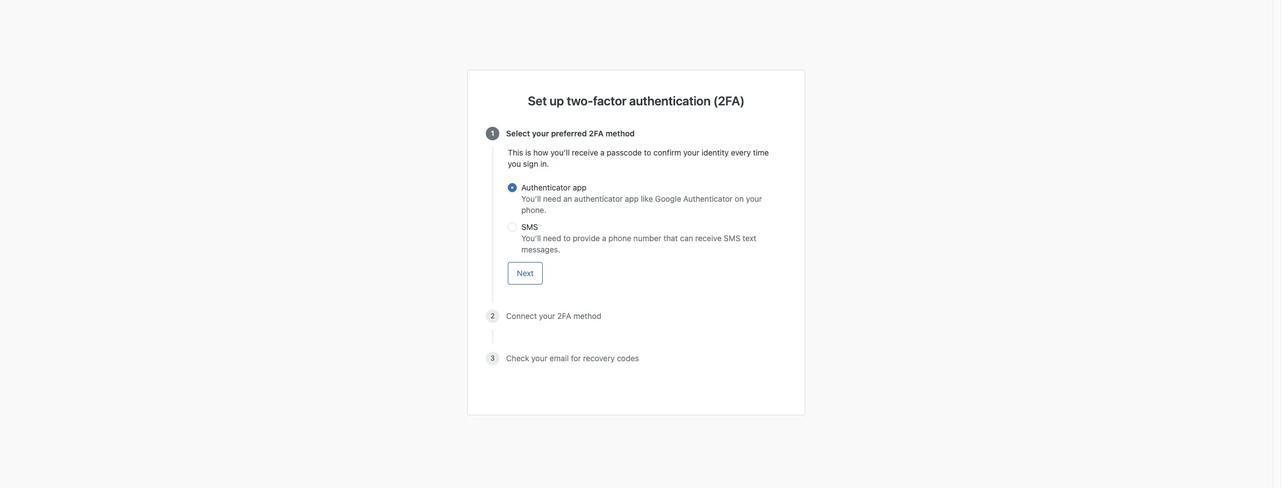 Task type: vqa. For each thing, say whether or not it's contained in the screenshot.
the rightmost receive
yes



Task type: describe. For each thing, give the bounding box(es) containing it.
number
[[634, 233, 662, 243]]

check
[[506, 353, 529, 363]]

connect your 2fa method
[[506, 311, 601, 321]]

this
[[508, 148, 523, 157]]

0 vertical spatial app
[[573, 183, 587, 192]]

receive inside this is how you'll receive a passcode to confirm your identity every time you sign in.
[[572, 148, 598, 157]]

authenticator app
[[521, 183, 587, 192]]

next button
[[508, 262, 543, 285]]

set up two-factor authentication (2fa)
[[528, 94, 745, 108]]

messages.
[[521, 245, 560, 254]]

is
[[525, 148, 531, 157]]

authentication
[[629, 94, 711, 108]]

set
[[528, 94, 547, 108]]

select your preferred 2fa method
[[506, 129, 635, 138]]

connect
[[506, 311, 537, 321]]

sms inside "you'll need to provide a phone number that can receive sms text messages."
[[724, 233, 741, 243]]

your for check your email for recovery codes
[[531, 353, 547, 363]]

0 vertical spatial sms
[[521, 222, 538, 232]]

your for connect your 2fa method
[[539, 311, 555, 321]]

google
[[655, 194, 681, 204]]

0 horizontal spatial method
[[574, 311, 601, 321]]

for
[[571, 353, 581, 363]]

0 horizontal spatial authenticator
[[521, 183, 571, 192]]

recovery
[[583, 353, 615, 363]]

phone.
[[521, 205, 547, 215]]

to inside this is how you'll receive a passcode to confirm your identity every time you sign in.
[[644, 148, 651, 157]]

your inside this is how you'll receive a passcode to confirm your identity every time you sign in.
[[683, 148, 700, 157]]

sign
[[523, 159, 538, 169]]

you'll for authenticator app
[[521, 194, 541, 204]]

select
[[506, 129, 530, 138]]

you'll need to provide a phone number that can receive sms text messages.
[[521, 233, 757, 254]]

email
[[550, 353, 569, 363]]

can
[[680, 233, 693, 243]]

your inside 'you'll need an authenticator app like google authenticator on your phone.'
[[746, 194, 762, 204]]

provide
[[573, 233, 600, 243]]



Task type: locate. For each thing, give the bounding box(es) containing it.
receive inside "you'll need to provide a phone number that can receive sms text messages."
[[695, 233, 722, 243]]

1 vertical spatial method
[[574, 311, 601, 321]]

select your preferred 2fa method group
[[508, 182, 775, 255]]

your left email
[[531, 353, 547, 363]]

an
[[563, 194, 572, 204]]

1 horizontal spatial app
[[625, 194, 639, 204]]

like
[[641, 194, 653, 204]]

you'll inside "you'll need to provide a phone number that can receive sms text messages."
[[521, 233, 541, 243]]

you'll
[[521, 194, 541, 204], [521, 233, 541, 243]]

0 vertical spatial a
[[600, 148, 605, 157]]

need inside 'you'll need an authenticator app like google authenticator on your phone.'
[[543, 194, 561, 204]]

app
[[573, 183, 587, 192], [625, 194, 639, 204]]

receive
[[572, 148, 598, 157], [695, 233, 722, 243]]

authenticator
[[574, 194, 623, 204]]

you
[[508, 159, 521, 169]]

1 vertical spatial authenticator
[[683, 194, 733, 204]]

every
[[731, 148, 751, 157]]

3
[[491, 354, 495, 362]]

you'll need an authenticator app like google authenticator on your phone.
[[521, 194, 762, 215]]

0 horizontal spatial to
[[563, 233, 571, 243]]

up
[[550, 94, 564, 108]]

a left phone on the top left
[[602, 233, 606, 243]]

to left confirm
[[644, 148, 651, 157]]

authenticator down the in.
[[521, 183, 571, 192]]

1 horizontal spatial to
[[644, 148, 651, 157]]

to inside "you'll need to provide a phone number that can receive sms text messages."
[[563, 233, 571, 243]]

to
[[644, 148, 651, 157], [563, 233, 571, 243]]

need for to
[[543, 233, 561, 243]]

need
[[543, 194, 561, 204], [543, 233, 561, 243]]

(2fa)
[[713, 94, 745, 108]]

sms down phone.
[[521, 222, 538, 232]]

2 need from the top
[[543, 233, 561, 243]]

preferred
[[551, 129, 587, 138]]

1
[[491, 129, 494, 138]]

need up messages.
[[543, 233, 561, 243]]

1 horizontal spatial sms
[[724, 233, 741, 243]]

method up for
[[574, 311, 601, 321]]

1 horizontal spatial authenticator
[[683, 194, 733, 204]]

a left passcode
[[600, 148, 605, 157]]

next
[[517, 268, 534, 278]]

a
[[600, 148, 605, 157], [602, 233, 606, 243]]

a inside this is how you'll receive a passcode to confirm your identity every time you sign in.
[[600, 148, 605, 157]]

sms
[[521, 222, 538, 232], [724, 233, 741, 243]]

1 vertical spatial need
[[543, 233, 561, 243]]

you'll up messages.
[[521, 233, 541, 243]]

1 vertical spatial 2fa
[[557, 311, 571, 321]]

1 vertical spatial receive
[[695, 233, 722, 243]]

receive down select your preferred 2fa method
[[572, 148, 598, 157]]

two-
[[567, 94, 593, 108]]

a inside "you'll need to provide a phone number that can receive sms text messages."
[[602, 233, 606, 243]]

your up how
[[532, 129, 549, 138]]

need for an
[[543, 194, 561, 204]]

1 vertical spatial you'll
[[521, 233, 541, 243]]

2fa right preferred
[[589, 129, 604, 138]]

this is how you'll receive a passcode to confirm your identity every time you sign in.
[[508, 148, 769, 169]]

authenticator inside 'you'll need an authenticator app like google authenticator on your phone.'
[[683, 194, 733, 204]]

text
[[743, 233, 757, 243]]

on
[[735, 194, 744, 204]]

2fa
[[589, 129, 604, 138], [557, 311, 571, 321]]

0 vertical spatial receive
[[572, 148, 598, 157]]

factor
[[593, 94, 627, 108]]

how
[[533, 148, 548, 157]]

you'll for sms
[[521, 233, 541, 243]]

0 horizontal spatial 2fa
[[557, 311, 571, 321]]

passcode
[[607, 148, 642, 157]]

to left provide
[[563, 233, 571, 243]]

method
[[606, 129, 635, 138], [574, 311, 601, 321]]

your right 'on'
[[746, 194, 762, 204]]

method up passcode
[[606, 129, 635, 138]]

confirm
[[654, 148, 681, 157]]

app left like
[[625, 194, 639, 204]]

0 vertical spatial 2fa
[[589, 129, 604, 138]]

0 vertical spatial method
[[606, 129, 635, 138]]

receive right can
[[695, 233, 722, 243]]

identity
[[702, 148, 729, 157]]

time
[[753, 148, 769, 157]]

need inside "you'll need to provide a phone number that can receive sms text messages."
[[543, 233, 561, 243]]

0 horizontal spatial app
[[573, 183, 587, 192]]

app inside 'you'll need an authenticator app like google authenticator on your phone.'
[[625, 194, 639, 204]]

that
[[664, 233, 678, 243]]

2
[[491, 312, 495, 320]]

your left 'identity'
[[683, 148, 700, 157]]

1 vertical spatial app
[[625, 194, 639, 204]]

authenticator left 'on'
[[683, 194, 733, 204]]

you'll inside 'you'll need an authenticator app like google authenticator on your phone.'
[[521, 194, 541, 204]]

codes
[[617, 353, 639, 363]]

1 horizontal spatial 2fa
[[589, 129, 604, 138]]

0 vertical spatial need
[[543, 194, 561, 204]]

authenticator
[[521, 183, 571, 192], [683, 194, 733, 204]]

check your email for recovery codes
[[506, 353, 639, 363]]

your
[[532, 129, 549, 138], [683, 148, 700, 157], [746, 194, 762, 204], [539, 311, 555, 321], [531, 353, 547, 363]]

1 vertical spatial to
[[563, 233, 571, 243]]

you'll
[[551, 148, 570, 157]]

need down authenticator app
[[543, 194, 561, 204]]

your for select your preferred 2fa method
[[532, 129, 549, 138]]

your right connect
[[539, 311, 555, 321]]

1 vertical spatial a
[[602, 233, 606, 243]]

1 horizontal spatial receive
[[695, 233, 722, 243]]

2fa up email
[[557, 311, 571, 321]]

1 need from the top
[[543, 194, 561, 204]]

1 you'll from the top
[[521, 194, 541, 204]]

0 vertical spatial authenticator
[[521, 183, 571, 192]]

2 you'll from the top
[[521, 233, 541, 243]]

phone
[[609, 233, 631, 243]]

0 vertical spatial you'll
[[521, 194, 541, 204]]

in.
[[540, 159, 549, 169]]

app up authenticator
[[573, 183, 587, 192]]

0 horizontal spatial receive
[[572, 148, 598, 157]]

sms left text
[[724, 233, 741, 243]]

0 vertical spatial to
[[644, 148, 651, 157]]

1 horizontal spatial method
[[606, 129, 635, 138]]

1 vertical spatial sms
[[724, 233, 741, 243]]

you'll up phone.
[[521, 194, 541, 204]]

0 horizontal spatial sms
[[521, 222, 538, 232]]



